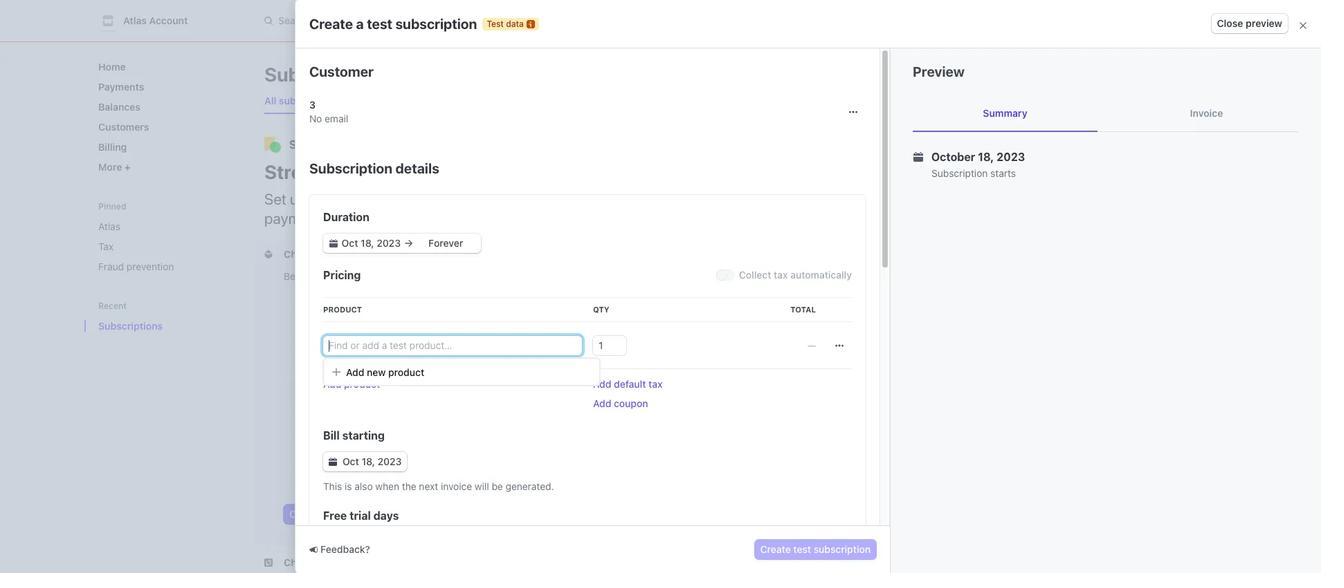 Task type: vqa. For each thing, say whether or not it's contained in the screenshot.
the customers in Subscription products Choose the eligible products that customers can update. View Docs
no



Task type: describe. For each thing, give the bounding box(es) containing it.
other pricing model link
[[567, 395, 840, 489]]

total
[[791, 305, 816, 314]]

add for add product
[[323, 379, 342, 390]]

oct 18, 2023 button
[[323, 453, 407, 472]]

billing inside 'usage based charge customers based on how much they use in a billing cycle.'
[[295, 437, 321, 449]]

more
[[613, 190, 647, 208]]

payments
[[264, 210, 329, 228]]

test
[[641, 43, 660, 51]]

1 of from the left
[[371, 318, 380, 330]]

svg image up choose your pricing model
[[330, 240, 338, 248]]

by
[[653, 318, 664, 330]]

create a test subscription
[[309, 16, 477, 32]]

escalating
[[383, 318, 429, 330]]

operations
[[470, 190, 540, 208]]

based inside seat based determine price by the number of people using a subscription.
[[605, 303, 636, 315]]

0 vertical spatial svg image
[[850, 108, 858, 116]]

up
[[290, 190, 307, 208]]

docs for best
[[320, 357, 342, 368]]

customers link
[[93, 116, 226, 138]]

next
[[419, 481, 438, 493]]

subscription.
[[579, 332, 637, 343]]

1 vertical spatial billing
[[428, 190, 466, 208]]

invoice
[[441, 481, 472, 493]]

in
[[512, 423, 520, 435]]

2 and from the left
[[707, 190, 731, 208]]

2023 for oct
[[378, 456, 402, 468]]

1 vertical spatial subscriptions
[[289, 138, 364, 151]]

the inside seat based determine price by the number of people using a subscription.
[[666, 318, 681, 330]]

you
[[316, 271, 332, 282]]

18, for october
[[978, 151, 995, 163]]

svg image inside create pricing link
[[360, 511, 368, 519]]

1 and from the left
[[310, 190, 335, 208]]

good-better-best provide a choice of escalating prices, based on tier of service.
[[295, 303, 534, 343]]

add for add coupon
[[593, 398, 612, 410]]

preview
[[1246, 17, 1283, 29]]

subscriptions inside the 'subscriptions' link
[[98, 321, 163, 332]]

1 horizontal spatial product
[[388, 367, 425, 379]]

add for add default tax
[[593, 379, 612, 390]]

collect tax automatically
[[739, 269, 852, 281]]

search
[[278, 15, 310, 26]]

view for seat based
[[579, 357, 601, 368]]

charge
[[295, 423, 327, 435]]

price
[[628, 318, 650, 330]]

free
[[323, 510, 347, 523]]

add product button
[[323, 378, 380, 392]]

1 vertical spatial the
[[402, 481, 417, 493]]

billing for billing starter
[[927, 168, 955, 179]]

new
[[367, 367, 386, 379]]

fraud prevention
[[98, 261, 174, 273]]

summary link
[[913, 96, 1098, 132]]

a inside seat based determine price by the number of people using a subscription.
[[792, 318, 797, 330]]

add default tax button
[[593, 378, 663, 392]]

create pricing link
[[284, 505, 374, 525]]

accept
[[735, 190, 780, 208]]

0 vertical spatial billing
[[411, 161, 466, 183]]

determine
[[579, 318, 625, 330]]

based up oct 18, 2023
[[380, 423, 407, 435]]

recurring inside streamline your billing workflows set up and manage your billing operations to capture more revenue and accept recurring payments globally.
[[783, 190, 843, 208]]

svg image right —
[[836, 342, 844, 350]]

bill  starting
[[323, 430, 385, 442]]

add new product button
[[324, 361, 600, 384]]

invoice link
[[1115, 96, 1300, 132]]

2023 for october
[[997, 151, 1026, 163]]

days
[[374, 510, 399, 523]]

free trial days
[[323, 510, 399, 523]]

choose your pricing model
[[284, 249, 411, 260]]

much
[[444, 423, 469, 435]]

duration
[[323, 211, 370, 224]]

october 18, 2023 subscription starts
[[932, 151, 1026, 179]]

create for create a test subscription
[[309, 16, 353, 32]]

0 vertical spatial subscriptions
[[264, 63, 390, 86]]

view for good-better-best
[[295, 357, 317, 368]]

this
[[323, 481, 342, 493]]

how
[[423, 423, 442, 435]]

0 vertical spatial test
[[367, 16, 393, 32]]

view docs for seat
[[579, 357, 626, 368]]

bill
[[323, 430, 340, 442]]

seat based determine price by the number of people using a subscription.
[[579, 303, 797, 343]]

globally.
[[333, 210, 386, 228]]

generated.
[[506, 481, 554, 493]]

close
[[1218, 17, 1244, 29]]

starting
[[342, 430, 385, 442]]

tax inside button
[[649, 379, 663, 390]]

default
[[614, 379, 646, 390]]

3 no email
[[309, 99, 348, 125]]

oct 18, 2023
[[343, 456, 402, 468]]

your for pricing
[[322, 249, 344, 260]]

seat
[[579, 303, 602, 315]]

better-
[[328, 303, 364, 315]]

be
[[492, 481, 503, 493]]

tax
[[98, 241, 114, 253]]

view docs for good-
[[295, 357, 342, 368]]

start,
[[335, 271, 358, 282]]

to
[[543, 190, 556, 208]]

october
[[932, 151, 976, 163]]

1 horizontal spatial model
[[649, 408, 681, 420]]

tax link
[[93, 235, 226, 258]]

0 vertical spatial pricing
[[913, 138, 951, 151]]

of inside seat based determine price by the number of people using a subscription.
[[720, 318, 729, 330]]

create for create test subscription
[[761, 544, 791, 556]]

balances
[[98, 101, 141, 113]]

qty
[[593, 305, 610, 314]]

customers
[[98, 121, 149, 133]]

they
[[472, 423, 491, 435]]

streamline
[[264, 161, 362, 183]]

details
[[396, 161, 439, 177]]

when
[[376, 481, 400, 493]]

filter
[[925, 69, 948, 80]]



Task type: locate. For each thing, give the bounding box(es) containing it.
your down details
[[395, 190, 424, 208]]

1 vertical spatial model
[[649, 408, 681, 420]]

atlas down pinned
[[98, 221, 120, 233]]

1 horizontal spatial of
[[525, 318, 534, 330]]

service.
[[295, 332, 330, 343]]

model up "about" on the left of the page
[[382, 249, 411, 260]]

atlas inside pinned element
[[98, 221, 120, 233]]

billing link
[[93, 136, 226, 159]]

0 vertical spatial your
[[366, 161, 407, 183]]

the right by
[[666, 318, 681, 330]]

subscription inside october 18, 2023 subscription starts
[[932, 168, 988, 179]]

docs for determine
[[603, 357, 626, 368]]

18, up starter
[[978, 151, 995, 163]]

product
[[388, 367, 425, 379], [344, 379, 380, 390]]

subscription
[[396, 16, 477, 32], [814, 544, 871, 556]]

provide
[[295, 318, 329, 330]]

1 horizontal spatial 2023
[[997, 151, 1026, 163]]

set
[[264, 190, 287, 208]]

view docs button for determine
[[570, 348, 643, 372]]

1 horizontal spatial subscription
[[814, 544, 871, 556]]

view docs button up "this"
[[287, 453, 359, 478]]

svg image
[[850, 108, 858, 116], [360, 511, 368, 519]]

product up customers
[[344, 379, 380, 390]]

0 vertical spatial billing
[[98, 141, 127, 153]]

add product
[[323, 379, 380, 390]]

1 horizontal spatial and
[[707, 190, 731, 208]]

2 of from the left
[[525, 318, 534, 330]]

a inside the good-better-best provide a choice of escalating prices, based on tier of service.
[[331, 318, 336, 330]]

atlas for atlas
[[98, 221, 120, 233]]

based inside the good-better-best provide a choice of escalating prices, based on tier of service.
[[464, 318, 491, 330]]

docs down subscription.
[[603, 357, 626, 368]]

prevention
[[127, 261, 174, 273]]

2 horizontal spatial of
[[720, 318, 729, 330]]

0 horizontal spatial subscription
[[396, 16, 477, 32]]

1 horizontal spatial pricing
[[913, 138, 951, 151]]

of right tier on the bottom left
[[525, 318, 534, 330]]

0 vertical spatial model
[[382, 249, 411, 260]]

0 horizontal spatial model
[[382, 249, 411, 260]]

based right "prices,"
[[464, 318, 491, 330]]

subscriptions down recent
[[98, 321, 163, 332]]

add inside add default tax button
[[593, 379, 612, 390]]

0 vertical spatial the
[[666, 318, 681, 330]]

view docs up "this"
[[295, 462, 342, 474]]

other
[[579, 408, 608, 420]]

your up manage
[[366, 161, 407, 183]]

atlas
[[123, 15, 147, 26], [98, 221, 120, 233]]

view down subscription.
[[579, 357, 601, 368]]

view docs button for charge
[[287, 453, 359, 478]]

start date field
[[339, 237, 403, 251]]

1 vertical spatial test
[[794, 544, 811, 556]]

and left accept
[[707, 190, 731, 208]]

number
[[683, 318, 718, 330]]

1 vertical spatial subscription
[[814, 544, 871, 556]]

svg image inside filter popup button
[[911, 71, 919, 79]]

docs up "this"
[[320, 462, 342, 474]]

more
[[98, 161, 125, 173]]

pinned
[[98, 201, 126, 212]]

docs up add product
[[320, 357, 342, 368]]

filter button
[[905, 65, 953, 84]]

1 horizontal spatial recurring
[[783, 190, 843, 208]]

subscriptions up the subscriptions
[[264, 63, 390, 86]]

billing for billing
[[98, 141, 127, 153]]

subscription up manage
[[309, 161, 393, 177]]

based up price
[[605, 303, 636, 315]]

test data
[[641, 43, 680, 51]]

subscriptions link
[[93, 315, 206, 338]]

0 vertical spatial 18,
[[978, 151, 995, 163]]

automatically
[[791, 269, 852, 281]]

None text field
[[593, 336, 627, 356]]

1 vertical spatial create
[[289, 509, 320, 521]]

manage
[[339, 190, 392, 208]]

streamline your billing workflows set up and manage your billing operations to capture more revenue and accept recurring payments globally.
[[264, 161, 843, 228]]

add coupon
[[593, 398, 648, 410]]

a right in on the bottom left
[[523, 423, 528, 435]]

about
[[386, 271, 411, 282]]

collect
[[739, 269, 772, 281]]

product right new
[[388, 367, 425, 379]]

svg image left choose
[[264, 251, 273, 259]]

0 horizontal spatial on
[[409, 423, 421, 435]]

3 of from the left
[[720, 318, 729, 330]]

use
[[494, 423, 510, 435]]

0 horizontal spatial svg image
[[360, 511, 368, 519]]

0 vertical spatial recurring
[[783, 190, 843, 208]]

1 vertical spatial recurring
[[455, 271, 496, 282]]

Find or add a test product… text field
[[323, 336, 582, 356]]

docs for charge
[[320, 462, 342, 474]]

add left coupon
[[593, 398, 612, 410]]

add inside add new product button
[[346, 367, 365, 379]]

add for add new product
[[346, 367, 365, 379]]

atlas link
[[93, 215, 226, 238]]

create for create pricing
[[289, 509, 320, 521]]

svg image left oct
[[329, 458, 337, 467]]

svg image inside oct 18, 2023 button
[[329, 458, 337, 467]]

test
[[487, 18, 504, 29]]

1 vertical spatial svg image
[[360, 511, 368, 519]]

view for usage based
[[295, 462, 317, 474]]

view docs button down subscription.
[[570, 348, 643, 372]]

a down product
[[331, 318, 336, 330]]

0 horizontal spatial 18,
[[362, 456, 375, 468]]

2023 inside button
[[378, 456, 402, 468]]

pricing inside dropdown button
[[346, 249, 379, 260]]

2 vertical spatial create
[[761, 544, 791, 556]]

subscriptions
[[264, 63, 390, 86], [289, 138, 364, 151], [98, 321, 163, 332]]

subscription inside button
[[814, 544, 871, 556]]

18, for oct
[[362, 456, 375, 468]]

on inside 'usage based charge customers based on how much they use in a billing cycle.'
[[409, 423, 421, 435]]

0 horizontal spatial 2023
[[378, 456, 402, 468]]

also
[[355, 481, 373, 493]]

a down total
[[792, 318, 797, 330]]

tab list
[[913, 96, 1300, 132]]

choose
[[284, 249, 320, 260]]

model right coupon
[[649, 408, 681, 420]]

add up add coupon
[[593, 379, 612, 390]]

2 vertical spatial billing
[[295, 437, 321, 449]]

create inside button
[[761, 544, 791, 556]]

summary
[[983, 107, 1028, 119]]

recurring right common
[[455, 271, 496, 282]]

view down service.
[[295, 357, 317, 368]]

tax right default
[[649, 379, 663, 390]]

svg image for filter
[[911, 71, 919, 79]]

svg image for choose your pricing model
[[264, 251, 273, 259]]

product
[[323, 305, 362, 314]]

1 vertical spatial your
[[395, 190, 424, 208]]

1 horizontal spatial tax
[[774, 269, 788, 281]]

based up customers
[[331, 408, 362, 420]]

svg image for oct 18, 2023
[[329, 458, 337, 467]]

atlas left account on the top left of the page
[[123, 15, 147, 26]]

billing up more
[[98, 141, 127, 153]]

recurring
[[783, 190, 843, 208], [455, 271, 496, 282]]

18, inside button
[[362, 456, 375, 468]]

0 horizontal spatial test
[[367, 16, 393, 32]]

2023
[[997, 151, 1026, 163], [378, 456, 402, 468]]

account
[[149, 15, 188, 26]]

0 horizontal spatial atlas
[[98, 221, 120, 233]]

on left 'how'
[[409, 423, 421, 435]]

2023 up starts
[[997, 151, 1026, 163]]

2 vertical spatial your
[[322, 249, 344, 260]]

add inside add coupon button
[[593, 398, 612, 410]]

the
[[666, 318, 681, 330], [402, 481, 417, 493]]

1 vertical spatial 2023
[[378, 456, 402, 468]]

view docs button for best
[[287, 348, 359, 372]]

starter
[[958, 168, 990, 179]]

cycle.
[[324, 437, 350, 449]]

on left tier on the bottom left
[[494, 318, 505, 330]]

create
[[309, 16, 353, 32], [289, 509, 320, 521], [761, 544, 791, 556]]

choose your pricing model button
[[264, 248, 414, 262]]

create pricing
[[289, 509, 354, 521]]

svg image left "filter" at the top of page
[[911, 71, 919, 79]]

all
[[264, 95, 276, 107]]

your inside dropdown button
[[322, 249, 344, 260]]

close preview
[[1218, 17, 1283, 29]]

a inside 'usage based charge customers based on how much they use in a billing cycle.'
[[523, 423, 528, 435]]

subscription down october
[[932, 168, 988, 179]]

models.
[[532, 271, 567, 282]]

2023 up when
[[378, 456, 402, 468]]

pinned navigation links element
[[93, 201, 226, 278]]

0 horizontal spatial product
[[344, 379, 380, 390]]

add up usage
[[323, 379, 342, 390]]

2023 inside october 18, 2023 subscription starts
[[997, 151, 1026, 163]]

a up customer
[[356, 16, 364, 32]]

0 horizontal spatial tax
[[649, 379, 663, 390]]

subscriptions down email on the left of page
[[289, 138, 364, 151]]

revenue
[[651, 190, 703, 208]]

of down best
[[371, 318, 380, 330]]

fraud
[[98, 261, 124, 273]]

feedback?
[[321, 544, 370, 556]]

create test subscription
[[761, 544, 871, 556]]

0 horizontal spatial pricing
[[323, 269, 361, 282]]

0 vertical spatial subscription
[[396, 16, 477, 32]]

3
[[309, 99, 316, 111]]

prices,
[[431, 318, 461, 330]]

0 vertical spatial create
[[309, 16, 353, 32]]

0 vertical spatial 2023
[[997, 151, 1026, 163]]

1 horizontal spatial on
[[494, 318, 505, 330]]

view docs button
[[287, 348, 359, 372], [570, 348, 643, 372], [287, 453, 359, 478]]

recurring right accept
[[783, 190, 843, 208]]

1 vertical spatial on
[[409, 423, 421, 435]]

core navigation links element
[[93, 55, 226, 179]]

best
[[364, 303, 386, 315]]

your
[[366, 161, 407, 183], [395, 190, 424, 208], [322, 249, 344, 260]]

atlas for atlas account
[[123, 15, 147, 26]]

1 horizontal spatial 18,
[[978, 151, 995, 163]]

no
[[309, 113, 322, 125]]

Search search field
[[256, 8, 647, 34]]

workflows
[[470, 161, 564, 183]]

0 horizontal spatial the
[[402, 481, 417, 493]]

1 horizontal spatial test
[[794, 544, 811, 556]]

customer
[[309, 64, 374, 80]]

0 horizontal spatial billing
[[98, 141, 127, 153]]

invoice
[[1191, 107, 1224, 119]]

1 horizontal spatial svg image
[[850, 108, 858, 116]]

1 horizontal spatial atlas
[[123, 15, 147, 26]]

trial
[[350, 510, 371, 523]]

oct
[[343, 456, 359, 468]]

model inside dropdown button
[[382, 249, 411, 260]]

view docs button down service.
[[287, 348, 359, 372]]

on inside the good-better-best provide a choice of escalating prices, based on tier of service.
[[494, 318, 505, 330]]

add left new
[[346, 367, 365, 379]]

pricing up the billing starter
[[913, 138, 951, 151]]

add inside add product button
[[323, 379, 342, 390]]

1 vertical spatial tax
[[649, 379, 663, 390]]

test data
[[487, 18, 524, 29]]

test inside button
[[794, 544, 811, 556]]

usage based charge customers based on how much they use in a billing cycle.
[[295, 408, 528, 449]]

coupon
[[614, 398, 648, 410]]

more button
[[93, 156, 226, 179]]

1 horizontal spatial the
[[666, 318, 681, 330]]

0 vertical spatial tax
[[774, 269, 788, 281]]

pricing down "choose your pricing model" dropdown button
[[323, 269, 361, 282]]

svg image
[[911, 71, 919, 79], [330, 240, 338, 248], [264, 251, 273, 259], [836, 342, 844, 350], [329, 458, 337, 467]]

1 vertical spatial atlas
[[98, 221, 120, 233]]

all subscriptions link
[[259, 91, 348, 111]]

of left people
[[720, 318, 729, 330]]

1 vertical spatial pricing
[[323, 269, 361, 282]]

billing
[[98, 141, 127, 153], [927, 168, 955, 179]]

view docs down service.
[[295, 357, 342, 368]]

learn
[[361, 271, 383, 282]]

payments
[[98, 81, 144, 93]]

add coupon button
[[593, 397, 648, 411]]

1 vertical spatial 18,
[[362, 456, 375, 468]]

subscription details
[[309, 161, 439, 177]]

0 vertical spatial on
[[494, 318, 505, 330]]

tab list containing summary
[[913, 96, 1300, 132]]

all subscriptions
[[264, 95, 342, 107]]

view down charge
[[295, 462, 317, 474]]

18, inside october 18, 2023 subscription starts
[[978, 151, 995, 163]]

and
[[310, 190, 335, 208], [707, 190, 731, 208]]

0 horizontal spatial and
[[310, 190, 335, 208]]

billing down october
[[927, 168, 955, 179]]

0 horizontal spatial of
[[371, 318, 380, 330]]

other pricing model
[[579, 408, 681, 420]]

balances link
[[93, 96, 226, 118]]

0 horizontal spatial recurring
[[455, 271, 496, 282]]

the left next
[[402, 481, 417, 493]]

view docs
[[295, 357, 342, 368], [579, 357, 626, 368], [295, 462, 342, 474]]

your for billing
[[366, 161, 407, 183]]

capture
[[560, 190, 610, 208]]

data
[[506, 18, 524, 29]]

1 vertical spatial billing
[[927, 168, 955, 179]]

atlas account
[[123, 15, 188, 26]]

0 vertical spatial atlas
[[123, 15, 147, 26]]

recent navigation links element
[[84, 300, 237, 338]]

tax right collect
[[774, 269, 788, 281]]

atlas inside "button"
[[123, 15, 147, 26]]

1 horizontal spatial subscription
[[932, 168, 988, 179]]

your up you
[[322, 249, 344, 260]]

18, right oct
[[362, 456, 375, 468]]

view docs for usage
[[295, 462, 342, 474]]

pinned element
[[93, 215, 226, 278]]

1 horizontal spatial billing
[[927, 168, 955, 179]]

view docs down subscription.
[[579, 357, 626, 368]]

0 horizontal spatial subscription
[[309, 161, 393, 177]]

and right up
[[310, 190, 335, 208]]

end date field
[[414, 237, 478, 251]]

svg image inside "choose your pricing model" dropdown button
[[264, 251, 273, 259]]

billing inside billing link
[[98, 141, 127, 153]]

2 vertical spatial subscriptions
[[98, 321, 163, 332]]



